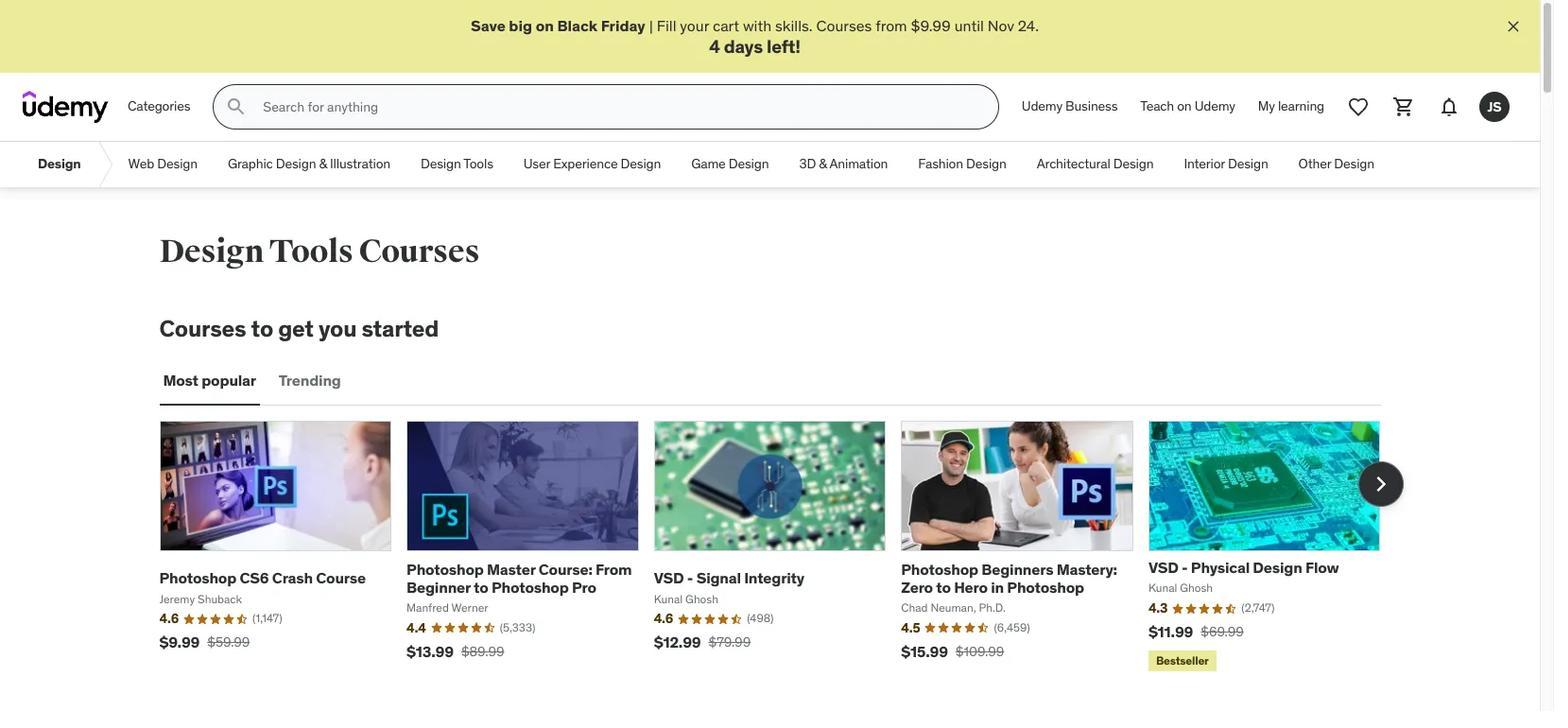 Task type: vqa. For each thing, say whether or not it's contained in the screenshot.
you
yes



Task type: locate. For each thing, give the bounding box(es) containing it.
0 horizontal spatial tools
[[269, 232, 353, 272]]

crash
[[272, 569, 313, 588]]

architectural design link
[[1022, 142, 1169, 187]]

signal
[[697, 569, 741, 588]]

photoshop right in
[[1007, 578, 1085, 597]]

1 horizontal spatial on
[[1177, 98, 1192, 115]]

design inside "link"
[[621, 155, 661, 172]]

udemy business
[[1022, 98, 1118, 115]]

1 horizontal spatial udemy
[[1195, 98, 1236, 115]]

photoshop for photoshop master course: from beginner to photoshop pro
[[407, 560, 484, 578]]

0 horizontal spatial &
[[319, 155, 327, 172]]

design tools courses
[[159, 232, 480, 272]]

1 & from the left
[[319, 155, 327, 172]]

1 horizontal spatial -
[[1182, 558, 1188, 577]]

graphic
[[228, 155, 273, 172]]

most popular
[[163, 371, 256, 390]]

other design link
[[1284, 142, 1390, 187]]

photoshop left cs6
[[159, 569, 237, 588]]

submit search image
[[225, 96, 248, 118]]

- left signal
[[687, 569, 693, 588]]

notifications image
[[1438, 96, 1461, 118]]

udemy left my
[[1195, 98, 1236, 115]]

0 vertical spatial tools
[[464, 155, 493, 172]]

on right big
[[536, 16, 554, 35]]

vsd left physical
[[1149, 558, 1179, 577]]

vsd left signal
[[654, 569, 684, 588]]

photoshop cs6 crash course
[[159, 569, 366, 588]]

on
[[536, 16, 554, 35], [1177, 98, 1192, 115]]

0 vertical spatial courses
[[817, 16, 872, 35]]

0 horizontal spatial courses
[[159, 314, 246, 343]]

courses left from at right
[[817, 16, 872, 35]]

tools for design tools
[[464, 155, 493, 172]]

experience
[[553, 155, 618, 172]]

24.
[[1018, 16, 1039, 35]]

& left illustration
[[319, 155, 327, 172]]

0 horizontal spatial udemy
[[1022, 98, 1063, 115]]

photoshop
[[407, 560, 484, 578], [901, 560, 979, 578], [159, 569, 237, 588], [492, 578, 569, 597], [1007, 578, 1085, 597]]

design inside 'link'
[[421, 155, 461, 172]]

to right zero
[[936, 578, 951, 597]]

photoshop master course: from beginner to photoshop pro
[[407, 560, 632, 597]]

&
[[319, 155, 327, 172], [819, 155, 827, 172]]

master
[[487, 560, 536, 578]]

beginners
[[982, 560, 1054, 578]]

nov
[[988, 16, 1014, 35]]

zero
[[901, 578, 933, 597]]

to right the beginner
[[474, 578, 489, 597]]

you
[[319, 314, 357, 343]]

- for physical
[[1182, 558, 1188, 577]]

my learning
[[1258, 98, 1325, 115]]

0 vertical spatial on
[[536, 16, 554, 35]]

courses up "started"
[[359, 232, 480, 272]]

courses up most popular
[[159, 314, 246, 343]]

udemy
[[1022, 98, 1063, 115], [1195, 98, 1236, 115]]

tools up courses to get you started
[[269, 232, 353, 272]]

1 horizontal spatial vsd
[[1149, 558, 1179, 577]]

pro
[[572, 578, 596, 597]]

1 horizontal spatial to
[[474, 578, 489, 597]]

architectural
[[1037, 155, 1111, 172]]

tools inside design tools 'link'
[[464, 155, 493, 172]]

tools for design tools courses
[[269, 232, 353, 272]]

tools left user
[[464, 155, 493, 172]]

photoshop cs6 crash course link
[[159, 569, 366, 588]]

courses
[[817, 16, 872, 35], [359, 232, 480, 272], [159, 314, 246, 343]]

-
[[1182, 558, 1188, 577], [687, 569, 693, 588]]

web
[[128, 155, 154, 172]]

beginner
[[407, 578, 471, 597]]

- for signal
[[687, 569, 693, 588]]

udemy left business
[[1022, 98, 1063, 115]]

business
[[1066, 98, 1118, 115]]

shopping cart with 0 items image
[[1393, 96, 1416, 118]]

fashion
[[918, 155, 963, 172]]

3d
[[799, 155, 816, 172]]

1 horizontal spatial courses
[[359, 232, 480, 272]]

0 horizontal spatial vsd
[[654, 569, 684, 588]]

to
[[251, 314, 273, 343], [474, 578, 489, 597], [936, 578, 951, 597]]

to left get on the left
[[251, 314, 273, 343]]

fill
[[657, 16, 677, 35]]

left!
[[767, 35, 801, 58]]

on right teach at the right of the page
[[1177, 98, 1192, 115]]

1 vertical spatial tools
[[269, 232, 353, 272]]

categories button
[[116, 84, 202, 130]]

- left physical
[[1182, 558, 1188, 577]]

0 horizontal spatial -
[[687, 569, 693, 588]]

until
[[955, 16, 984, 35]]

2 horizontal spatial to
[[936, 578, 951, 597]]

2 & from the left
[[819, 155, 827, 172]]

tools
[[464, 155, 493, 172], [269, 232, 353, 272]]

architectural design
[[1037, 155, 1154, 172]]

photoshop beginners mastery: zero to hero in photoshop
[[901, 560, 1118, 597]]

user experience design link
[[509, 142, 676, 187]]

days
[[724, 35, 763, 58]]

vsd - physical design flow link
[[1149, 558, 1339, 577]]

vsd
[[1149, 558, 1179, 577], [654, 569, 684, 588]]

1 horizontal spatial tools
[[464, 155, 493, 172]]

web design
[[128, 155, 198, 172]]

Search for anything text field
[[259, 91, 976, 123]]

0 horizontal spatial on
[[536, 16, 554, 35]]

user
[[524, 155, 550, 172]]

to inside photoshop beginners mastery: zero to hero in photoshop
[[936, 578, 951, 597]]

most popular button
[[159, 358, 260, 404]]

2 horizontal spatial courses
[[817, 16, 872, 35]]

2 vertical spatial courses
[[159, 314, 246, 343]]

next image
[[1366, 469, 1396, 500]]

1 horizontal spatial &
[[819, 155, 827, 172]]

interior design
[[1184, 155, 1269, 172]]

& right 3d
[[819, 155, 827, 172]]

photoshop left in
[[901, 560, 979, 578]]

photoshop left master
[[407, 560, 484, 578]]

game
[[691, 155, 726, 172]]

2 udemy from the left
[[1195, 98, 1236, 115]]



Task type: describe. For each thing, give the bounding box(es) containing it.
web design link
[[113, 142, 213, 187]]

design link
[[23, 142, 96, 187]]

with
[[743, 16, 772, 35]]

black
[[557, 16, 598, 35]]

save big on black friday | fill your cart with skills. courses from $9.99 until nov 24. 4 days left!
[[471, 16, 1039, 58]]

my learning link
[[1247, 84, 1336, 130]]

popular
[[202, 371, 256, 390]]

graphic design & illustration link
[[213, 142, 406, 187]]

design inside carousel 'element'
[[1253, 558, 1303, 577]]

carousel element
[[159, 421, 1404, 675]]

3d & animation
[[799, 155, 888, 172]]

started
[[362, 314, 439, 343]]

course
[[316, 569, 366, 588]]

teach
[[1141, 98, 1174, 115]]

udemy business link
[[1011, 84, 1129, 130]]

js
[[1488, 98, 1502, 115]]

photoshop for photoshop beginners mastery: zero to hero in photoshop
[[901, 560, 979, 578]]

your
[[680, 16, 709, 35]]

1 udemy from the left
[[1022, 98, 1063, 115]]

3d & animation link
[[784, 142, 903, 187]]

interior
[[1184, 155, 1225, 172]]

big
[[509, 16, 532, 35]]

from
[[876, 16, 907, 35]]

teach on udemy link
[[1129, 84, 1247, 130]]

integrity
[[744, 569, 805, 588]]

friday
[[601, 16, 646, 35]]

vsd for vsd - physical design flow
[[1149, 558, 1179, 577]]

fashion design link
[[903, 142, 1022, 187]]

photoshop beginners mastery: zero to hero in photoshop link
[[901, 560, 1118, 597]]

animation
[[830, 155, 888, 172]]

cart
[[713, 16, 740, 35]]

illustration
[[330, 155, 390, 172]]

photoshop for photoshop cs6 crash course
[[159, 569, 237, 588]]

on inside the save big on black friday | fill your cart with skills. courses from $9.99 until nov 24. 4 days left!
[[536, 16, 554, 35]]

cs6
[[240, 569, 269, 588]]

wishlist image
[[1347, 96, 1370, 118]]

graphic design & illustration
[[228, 155, 390, 172]]

teach on udemy
[[1141, 98, 1236, 115]]

vsd for vsd - signal integrity
[[654, 569, 684, 588]]

from
[[596, 560, 632, 578]]

to inside photoshop master course: from beginner to photoshop pro
[[474, 578, 489, 597]]

in
[[991, 578, 1004, 597]]

my
[[1258, 98, 1275, 115]]

design tools
[[421, 155, 493, 172]]

design tools link
[[406, 142, 509, 187]]

interior design link
[[1169, 142, 1284, 187]]

game design
[[691, 155, 769, 172]]

1 vertical spatial on
[[1177, 98, 1192, 115]]

photoshop left 'pro'
[[492, 578, 569, 597]]

1 vertical spatial courses
[[359, 232, 480, 272]]

js link
[[1472, 84, 1518, 130]]

hero
[[954, 578, 988, 597]]

trending button
[[275, 358, 345, 404]]

user experience design
[[524, 155, 661, 172]]

courses inside the save big on black friday | fill your cart with skills. courses from $9.99 until nov 24. 4 days left!
[[817, 16, 872, 35]]

learning
[[1278, 98, 1325, 115]]

other
[[1299, 155, 1332, 172]]

skills.
[[775, 16, 813, 35]]

fashion design
[[918, 155, 1007, 172]]

vsd - signal integrity link
[[654, 569, 805, 588]]

4
[[709, 35, 720, 58]]

$9.99
[[911, 16, 951, 35]]

photoshop master course: from beginner to photoshop pro link
[[407, 560, 632, 597]]

course:
[[539, 560, 593, 578]]

vsd - physical design flow
[[1149, 558, 1339, 577]]

flow
[[1306, 558, 1339, 577]]

0 horizontal spatial to
[[251, 314, 273, 343]]

save
[[471, 16, 506, 35]]

vsd - signal integrity
[[654, 569, 805, 588]]

most
[[163, 371, 198, 390]]

trending
[[279, 371, 341, 390]]

game design link
[[676, 142, 784, 187]]

get
[[278, 314, 314, 343]]

close image
[[1504, 17, 1523, 36]]

|
[[649, 16, 653, 35]]

other design
[[1299, 155, 1375, 172]]

categories
[[128, 98, 190, 115]]

udemy image
[[23, 91, 109, 123]]

mastery:
[[1057, 560, 1118, 578]]

physical
[[1191, 558, 1250, 577]]

arrow pointing to subcategory menu links image
[[96, 142, 113, 187]]

courses to get you started
[[159, 314, 439, 343]]



